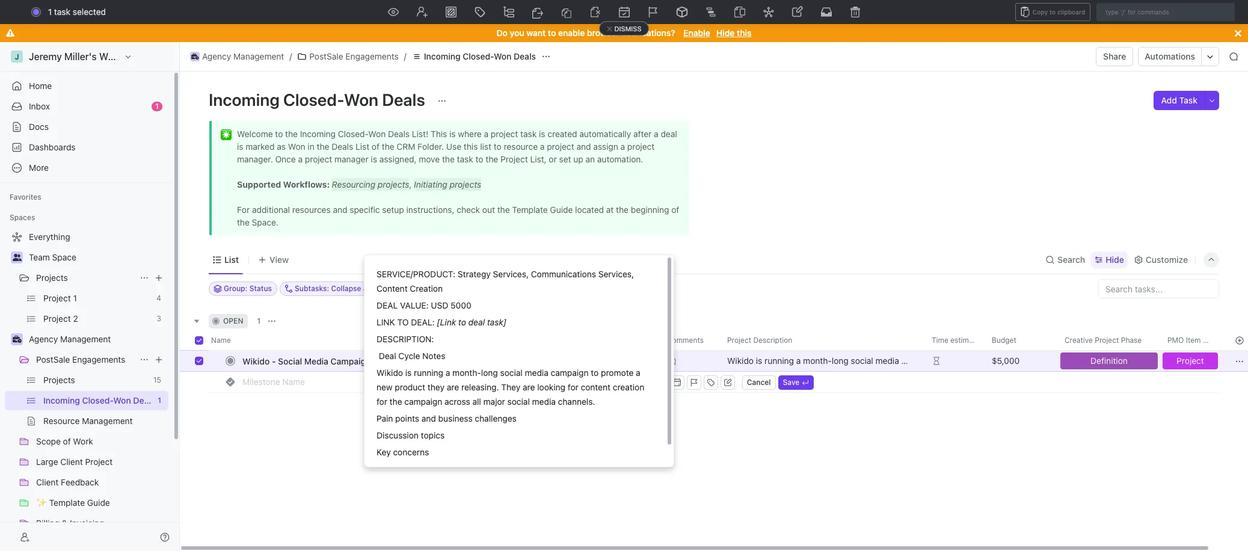 Task type: describe. For each thing, give the bounding box(es) containing it.
project 2
[[43, 314, 78, 324]]

to
[[398, 317, 409, 327]]

wikido - social media campaign
[[243, 356, 371, 366]]

collapse
[[331, 284, 361, 293]]

pain points and business challenges
[[377, 413, 517, 424]]

0 vertical spatial projects link
[[36, 268, 135, 288]]

&
[[62, 518, 68, 528]]

deal
[[377, 300, 398, 311]]

deal
[[469, 317, 485, 327]]

clipboard
[[1058, 8, 1086, 16]]

2 vertical spatial management
[[82, 416, 133, 426]]

resource management link
[[43, 412, 166, 431]]

long
[[481, 368, 498, 378]]

1 horizontal spatial postsale
[[310, 51, 343, 61]]

incoming closed-won deals inside 'link'
[[424, 51, 536, 61]]

promote
[[601, 368, 634, 378]]

copy to clipboard
[[1033, 8, 1086, 16]]

concerns
[[393, 447, 429, 457]]

1 horizontal spatial deals
[[382, 90, 425, 110]]

is
[[406, 368, 412, 378]]

new button
[[1146, 2, 1188, 22]]

business time image
[[12, 336, 21, 343]]

subtasks: collapse all
[[295, 284, 371, 293]]

key concerns
[[377, 447, 429, 457]]

creation
[[410, 283, 443, 294]]

name button
[[209, 331, 420, 350]]

0 vertical spatial agency
[[202, 51, 231, 61]]

1 vertical spatial postsale engagements link
[[36, 350, 135, 370]]

1 vertical spatial management
[[60, 334, 111, 344]]

work
[[73, 436, 93, 447]]

description
[[754, 336, 793, 345]]

miller's
[[64, 51, 97, 62]]

template
[[49, 498, 85, 508]]

0 vertical spatial engagements
[[346, 51, 399, 61]]

0 vertical spatial media
[[525, 368, 549, 378]]

0 vertical spatial campaign
[[551, 368, 589, 378]]

comments button
[[660, 331, 720, 350]]

month-
[[453, 368, 481, 378]]

0 vertical spatial hide
[[717, 28, 735, 38]]

estimate
[[951, 336, 980, 345]]

✨ template guide link
[[36, 494, 166, 513]]

closed- inside tree
[[82, 395, 113, 406]]

item
[[1187, 336, 1202, 345]]

topics
[[421, 430, 445, 441]]

save button
[[779, 375, 815, 390]]

project 1
[[43, 293, 77, 303]]

✨ template guide
[[36, 498, 110, 508]]

project up definition
[[1096, 336, 1120, 345]]

1 vertical spatial projects link
[[43, 371, 149, 390]]

this
[[737, 28, 752, 38]]

social
[[278, 356, 302, 366]]

workspace
[[99, 51, 149, 62]]

to inside wikido is running a month-long social media campaign to promote a new product they are releasing. they are looking for content creation for the campaign across all major social media channels.
[[591, 368, 599, 378]]

content
[[377, 283, 408, 294]]

you
[[510, 28, 525, 38]]

hide inside dropdown button
[[1106, 254, 1125, 265]]

3
[[157, 314, 161, 323]]

do you want to enable browser notifications? enable hide this
[[497, 28, 752, 38]]

2
[[73, 314, 78, 324]]

to right want
[[548, 28, 556, 38]]

dashboards link
[[5, 138, 169, 157]]

definition
[[1091, 356, 1128, 366]]

15
[[153, 376, 161, 385]]

docs
[[29, 122, 49, 132]]

customize button
[[1131, 251, 1192, 268]]

team space
[[29, 252, 76, 262]]

guide
[[87, 498, 110, 508]]

project 1 link
[[43, 289, 152, 308]]

agency management inside tree
[[29, 334, 111, 344]]

enable
[[559, 28, 585, 38]]

more
[[29, 163, 49, 173]]

time
[[932, 336, 949, 345]]

want
[[527, 28, 546, 38]]

content
[[581, 382, 611, 392]]

jeremy
[[29, 51, 62, 62]]

0 vertical spatial postsale engagements
[[310, 51, 399, 61]]

more button
[[5, 158, 169, 178]]

description:
[[377, 334, 434, 344]]

1 vertical spatial social
[[508, 397, 530, 407]]

billing & invoicing link
[[36, 514, 166, 533]]

large client project link
[[36, 453, 166, 472]]

do
[[497, 28, 508, 38]]

budget
[[992, 336, 1017, 345]]

wikido is running a month-long social media campaign to promote a new product they are releasing. they are looking for content creation for the campaign across all major social media channels.
[[377, 368, 647, 407]]

cancel button
[[743, 375, 776, 390]]

challenges
[[475, 413, 517, 424]]

looking
[[538, 382, 566, 392]]

add task button
[[1155, 91, 1206, 110]]

running
[[414, 368, 444, 378]]

invoicing
[[70, 518, 104, 528]]

0 horizontal spatial for
[[377, 397, 388, 407]]

2 / from the left
[[404, 51, 407, 61]]

2 horizontal spatial won
[[494, 51, 512, 61]]

1 a from the left
[[446, 368, 450, 378]]

0 horizontal spatial dropdown menu image
[[590, 7, 601, 17]]

jeremy miller's workspace
[[29, 51, 149, 62]]

search...
[[615, 7, 649, 17]]

1 are from the left
[[447, 382, 459, 392]]

1 horizontal spatial closed-
[[283, 90, 344, 110]]

won inside sidebar navigation
[[113, 395, 131, 406]]

1 horizontal spatial agency management
[[202, 51, 284, 61]]

usd
[[431, 300, 449, 311]]

releasing.
[[462, 382, 499, 392]]

$5,000 button
[[985, 350, 1058, 372]]

view button
[[254, 246, 293, 274]]

comments
[[667, 336, 704, 345]]

everything link
[[5, 228, 166, 247]]

client inside client feedback link
[[36, 477, 59, 488]]

⌘k
[[768, 7, 781, 17]]

group: status
[[224, 284, 272, 293]]

agency inside tree
[[29, 334, 58, 344]]

0 vertical spatial for
[[568, 382, 579, 392]]

user group image
[[12, 254, 21, 261]]

team space link
[[29, 248, 166, 267]]

to inside dropdown button
[[1050, 8, 1056, 16]]

1 inside incoming closed-won deals 1
[[158, 396, 161, 405]]



Task type: locate. For each thing, give the bounding box(es) containing it.
deals inside tree
[[133, 395, 155, 406]]

social down "they"
[[508, 397, 530, 407]]

0 horizontal spatial incoming closed-won deals link
[[43, 391, 155, 410]]

social up "they"
[[500, 368, 523, 378]]

1 horizontal spatial won
[[344, 90, 379, 110]]

0 horizontal spatial agency management
[[29, 334, 111, 344]]

project for project description
[[728, 336, 752, 345]]

view
[[270, 254, 289, 265]]

1 horizontal spatial are
[[523, 382, 535, 392]]

0 vertical spatial client
[[60, 457, 83, 467]]

0 horizontal spatial engagements
[[72, 355, 125, 365]]

tree inside sidebar navigation
[[5, 228, 169, 551]]

client feedback link
[[36, 473, 166, 492]]

space
[[52, 252, 76, 262]]

0 vertical spatial all
[[363, 284, 371, 293]]

projects down the team space
[[36, 273, 68, 283]]

1 vertical spatial postsale
[[36, 355, 70, 365]]

agency right business time image
[[29, 334, 58, 344]]

services, right 'communications'
[[599, 269, 634, 279]]

search
[[1058, 254, 1086, 265]]

1 / from the left
[[290, 51, 292, 61]]

0 vertical spatial postsale engagements link
[[295, 49, 402, 64]]

campaign up looking
[[551, 368, 589, 378]]

notes
[[423, 351, 446, 361]]

name
[[211, 336, 231, 345]]

1 vertical spatial media
[[532, 397, 556, 407]]

0 horizontal spatial agency
[[29, 334, 58, 344]]

2 vertical spatial won
[[113, 395, 131, 406]]

a up creation
[[636, 368, 641, 378]]

the
[[390, 397, 402, 407]]

large client project
[[36, 457, 113, 467]]

2 vertical spatial incoming
[[43, 395, 80, 406]]

large
[[36, 457, 58, 467]]

for left the
[[377, 397, 388, 407]]

1 vertical spatial postsale engagements
[[36, 355, 125, 365]]

Search tasks... text field
[[1099, 280, 1219, 298]]

campaign up and
[[405, 397, 443, 407]]

client up client feedback
[[60, 457, 83, 467]]

scope of work link
[[36, 432, 166, 451]]

0 vertical spatial deals
[[514, 51, 536, 61]]

deal:
[[411, 317, 435, 327]]

1 vertical spatial engagements
[[72, 355, 125, 365]]

client inside large client project link
[[60, 457, 83, 467]]

upgrade
[[1101, 7, 1136, 17]]

0 horizontal spatial wikido
[[243, 356, 270, 366]]

1 vertical spatial incoming closed-won deals link
[[43, 391, 155, 410]]

agency management right business time icon
[[202, 51, 284, 61]]

1 horizontal spatial services,
[[599, 269, 634, 279]]

wikido inside wikido is running a month-long social media campaign to promote a new product they are releasing. they are looking for content creation for the campaign across all major social media channels.
[[377, 368, 403, 378]]

all right collapse
[[363, 284, 371, 293]]

0 horizontal spatial agency management link
[[29, 330, 166, 349]]

0 horizontal spatial /
[[290, 51, 292, 61]]

projects
[[36, 273, 68, 283], [43, 375, 75, 385]]

1 vertical spatial all
[[473, 397, 481, 407]]

0 horizontal spatial deals
[[133, 395, 155, 406]]

project down pmo item type dropdown button
[[1177, 356, 1205, 366]]

creative
[[1065, 336, 1094, 345]]

0 horizontal spatial hide
[[717, 28, 735, 38]]

2 are from the left
[[523, 382, 535, 392]]

project left 2
[[43, 314, 71, 324]]

0 vertical spatial closed-
[[463, 51, 494, 61]]

closed- inside 'link'
[[463, 51, 494, 61]]

0 vertical spatial incoming closed-won deals link
[[409, 49, 539, 64]]

wikido for wikido is running a month-long social media campaign to promote a new product they are releasing. they are looking for content creation for the campaign across all major social media channels.
[[377, 368, 403, 378]]

1 vertical spatial won
[[344, 90, 379, 110]]

0 vertical spatial agency management
[[202, 51, 284, 61]]

business time image
[[191, 54, 199, 60]]

billing & invoicing
[[36, 518, 104, 528]]

0 horizontal spatial postsale engagements link
[[36, 350, 135, 370]]

0 horizontal spatial campaign
[[405, 397, 443, 407]]

wikido for wikido - social media campaign
[[243, 356, 270, 366]]

copy
[[1033, 8, 1049, 16]]

1 horizontal spatial agency
[[202, 51, 231, 61]]

wikido up new at the bottom of the page
[[377, 368, 403, 378]]

are right "they"
[[523, 382, 535, 392]]

campaign
[[331, 356, 371, 366]]

1 vertical spatial client
[[36, 477, 59, 488]]

incoming closed-won deals link down do
[[409, 49, 539, 64]]

view button
[[254, 251, 293, 268]]

home link
[[5, 76, 169, 96]]

0 horizontal spatial postsale engagements
[[36, 355, 125, 365]]

1 vertical spatial agency management link
[[29, 330, 166, 349]]

deal value: usd 5000
[[377, 300, 472, 311]]

value:
[[400, 300, 429, 311]]

1 horizontal spatial incoming
[[209, 90, 280, 110]]

new
[[1163, 7, 1181, 17]]

2 horizontal spatial incoming
[[424, 51, 461, 61]]

0 vertical spatial incoming closed-won deals
[[424, 51, 536, 61]]

social
[[500, 368, 523, 378], [508, 397, 530, 407]]

project for project 2
[[43, 314, 71, 324]]

0 vertical spatial incoming
[[424, 51, 461, 61]]

project up project 2
[[43, 293, 71, 303]]

to up content
[[591, 368, 599, 378]]

are up across
[[447, 382, 459, 392]]

0 horizontal spatial client
[[36, 477, 59, 488]]

to left deal
[[459, 317, 466, 327]]

dropdown menu image
[[792, 5, 804, 17], [590, 7, 601, 17]]

competitors
[[377, 464, 425, 474]]

1 vertical spatial wikido
[[377, 368, 403, 378]]

jeremy miller's workspace, , element
[[11, 51, 23, 63]]

favorites
[[10, 193, 41, 202]]

0 horizontal spatial are
[[447, 382, 459, 392]]

0 horizontal spatial won
[[113, 395, 131, 406]]

hide right search
[[1106, 254, 1125, 265]]

2 horizontal spatial closed-
[[463, 51, 494, 61]]

media down looking
[[532, 397, 556, 407]]

key
[[377, 447, 391, 457]]

to
[[1050, 8, 1056, 16], [548, 28, 556, 38], [459, 317, 466, 327], [591, 368, 599, 378]]

tree
[[5, 228, 169, 551]]

engagements
[[346, 51, 399, 61], [72, 355, 125, 365]]

0 horizontal spatial a
[[446, 368, 450, 378]]

0 horizontal spatial incoming
[[43, 395, 80, 406]]

0 horizontal spatial services,
[[493, 269, 529, 279]]

of
[[63, 436, 71, 447]]

projects link up incoming closed-won deals 1
[[43, 371, 149, 390]]

client down large
[[36, 477, 59, 488]]

set priority image
[[648, 7, 659, 17]]

0 horizontal spatial all
[[363, 284, 371, 293]]

-
[[272, 356, 276, 366]]

1 vertical spatial agency management
[[29, 334, 111, 344]]

1 vertical spatial closed-
[[283, 90, 344, 110]]

1 services, from the left
[[493, 269, 529, 279]]

project inside 'dropdown button'
[[728, 336, 752, 345]]

all inside wikido is running a month-long social media campaign to promote a new product they are releasing. they are looking for content creation for the campaign across all major social media channels.
[[473, 397, 481, 407]]

pmo item type
[[1168, 336, 1220, 345]]

home
[[29, 81, 52, 91]]

1 horizontal spatial incoming closed-won deals link
[[409, 49, 539, 64]]

agency management down 2
[[29, 334, 111, 344]]

time estimate button
[[925, 331, 985, 350]]

type '/' for commands field
[[1097, 3, 1236, 21]]

task]
[[487, 317, 507, 327]]

0 vertical spatial projects
[[36, 273, 68, 283]]

list
[[225, 254, 239, 265]]

a left month-
[[446, 368, 450, 378]]

favorites button
[[5, 190, 46, 205]]

0 vertical spatial wikido
[[243, 356, 270, 366]]

postsale engagements inside sidebar navigation
[[36, 355, 125, 365]]

deals inside incoming closed-won deals 'link'
[[514, 51, 536, 61]]

budget button
[[985, 331, 1058, 350]]

client
[[60, 457, 83, 467], [36, 477, 59, 488]]

enable
[[684, 28, 711, 38]]

a
[[446, 368, 450, 378], [636, 368, 641, 378]]

incoming closed-won deals
[[424, 51, 536, 61], [209, 90, 429, 110]]

projects up resource
[[43, 375, 75, 385]]

2 horizontal spatial deals
[[514, 51, 536, 61]]

share
[[1104, 51, 1127, 61]]

campaign
[[551, 368, 589, 378], [405, 397, 443, 407]]

project for project
[[1177, 356, 1205, 366]]

0 vertical spatial won
[[494, 51, 512, 61]]

project description
[[728, 336, 793, 345]]

management
[[234, 51, 284, 61], [60, 334, 111, 344], [82, 416, 133, 426]]

deal cycle notes
[[377, 351, 446, 361]]

communications
[[531, 269, 596, 279]]

1 horizontal spatial /
[[404, 51, 407, 61]]

1 horizontal spatial hide
[[1106, 254, 1125, 265]]

dashboards
[[29, 142, 76, 152]]

1 horizontal spatial agency management link
[[187, 49, 287, 64]]

0 vertical spatial agency management link
[[187, 49, 287, 64]]

docs link
[[5, 117, 169, 137]]

wikido left '-'
[[243, 356, 270, 366]]

sidebar navigation
[[0, 42, 182, 551]]

resource management
[[43, 416, 133, 426]]

$5,000
[[992, 356, 1020, 366]]

1 vertical spatial projects
[[43, 375, 75, 385]]

0 horizontal spatial closed-
[[82, 395, 113, 406]]

all down releasing.
[[473, 397, 481, 407]]

project left description
[[728, 336, 752, 345]]

discussion topics
[[377, 430, 445, 441]]

1 horizontal spatial for
[[568, 382, 579, 392]]

1 vertical spatial incoming closed-won deals
[[209, 90, 429, 110]]

incoming closed-won deals link up "resource management" link
[[43, 391, 155, 410]]

postsale inside sidebar navigation
[[36, 355, 70, 365]]

0 horizontal spatial postsale
[[36, 355, 70, 365]]

1 vertical spatial campaign
[[405, 397, 443, 407]]

incoming inside sidebar navigation
[[43, 395, 80, 406]]

0 vertical spatial management
[[234, 51, 284, 61]]

save
[[783, 378, 800, 387]]

Milestone Name text field
[[243, 372, 594, 391]]

deals
[[514, 51, 536, 61], [382, 90, 425, 110], [133, 395, 155, 406]]

1 vertical spatial agency
[[29, 334, 58, 344]]

dropdown menu image right ⌘k
[[792, 5, 804, 17]]

1 horizontal spatial engagements
[[346, 51, 399, 61]]

cycle
[[399, 351, 420, 361]]

everything
[[29, 232, 70, 242]]

2 vertical spatial deals
[[133, 395, 155, 406]]

wikido - social media campaign link
[[240, 352, 417, 370]]

group:
[[224, 284, 248, 293]]

agency management
[[202, 51, 284, 61], [29, 334, 111, 344]]

0 vertical spatial postsale
[[310, 51, 343, 61]]

1 horizontal spatial client
[[60, 457, 83, 467]]

1 horizontal spatial wikido
[[377, 368, 403, 378]]

1 vertical spatial for
[[377, 397, 388, 407]]

2 services, from the left
[[599, 269, 634, 279]]

automations
[[1146, 51, 1196, 61]]

projects for the bottommost projects 'link'
[[43, 375, 75, 385]]

1 horizontal spatial dropdown menu image
[[792, 5, 804, 17]]

1 horizontal spatial postsale engagements
[[310, 51, 399, 61]]

project for project 1
[[43, 293, 71, 303]]

0 vertical spatial social
[[500, 368, 523, 378]]

notifications?
[[622, 28, 676, 38]]

creation
[[613, 382, 645, 392]]

projects for top projects 'link'
[[36, 273, 68, 283]]

to right copy
[[1050, 8, 1056, 16]]

copy to clipboard button
[[1016, 3, 1091, 21]]

engagements inside sidebar navigation
[[72, 355, 125, 365]]

1 horizontal spatial all
[[473, 397, 481, 407]]

1 vertical spatial hide
[[1106, 254, 1125, 265]]

selected
[[73, 7, 106, 17]]

services, right strategy
[[493, 269, 529, 279]]

type
[[1204, 336, 1220, 345]]

dismiss
[[615, 25, 642, 32]]

service/product: strategy services, communications services, content creation
[[377, 269, 637, 294]]

2 a from the left
[[636, 368, 641, 378]]

for up the channels.
[[568, 382, 579, 392]]

1 horizontal spatial campaign
[[551, 368, 589, 378]]

1 horizontal spatial postsale engagements link
[[295, 49, 402, 64]]

wikido
[[243, 356, 270, 366], [377, 368, 403, 378]]

channels.
[[558, 397, 596, 407]]

1 vertical spatial deals
[[382, 90, 425, 110]]

project down scope of work 'link'
[[85, 457, 113, 467]]

✨
[[36, 498, 47, 508]]

1 horizontal spatial a
[[636, 368, 641, 378]]

hide left this
[[717, 28, 735, 38]]

add task
[[1162, 95, 1198, 105]]

service/product:
[[377, 269, 456, 279]]

time estimate
[[932, 336, 980, 345]]

dropdown menu image up the browser
[[590, 7, 601, 17]]

tree containing everything
[[5, 228, 169, 551]]

projects link down team space link
[[36, 268, 135, 288]]

project button
[[1161, 350, 1221, 372]]

media up looking
[[525, 368, 549, 378]]

agency right business time icon
[[202, 51, 231, 61]]



Task type: vqa. For each thing, say whether or not it's contained in the screenshot.


